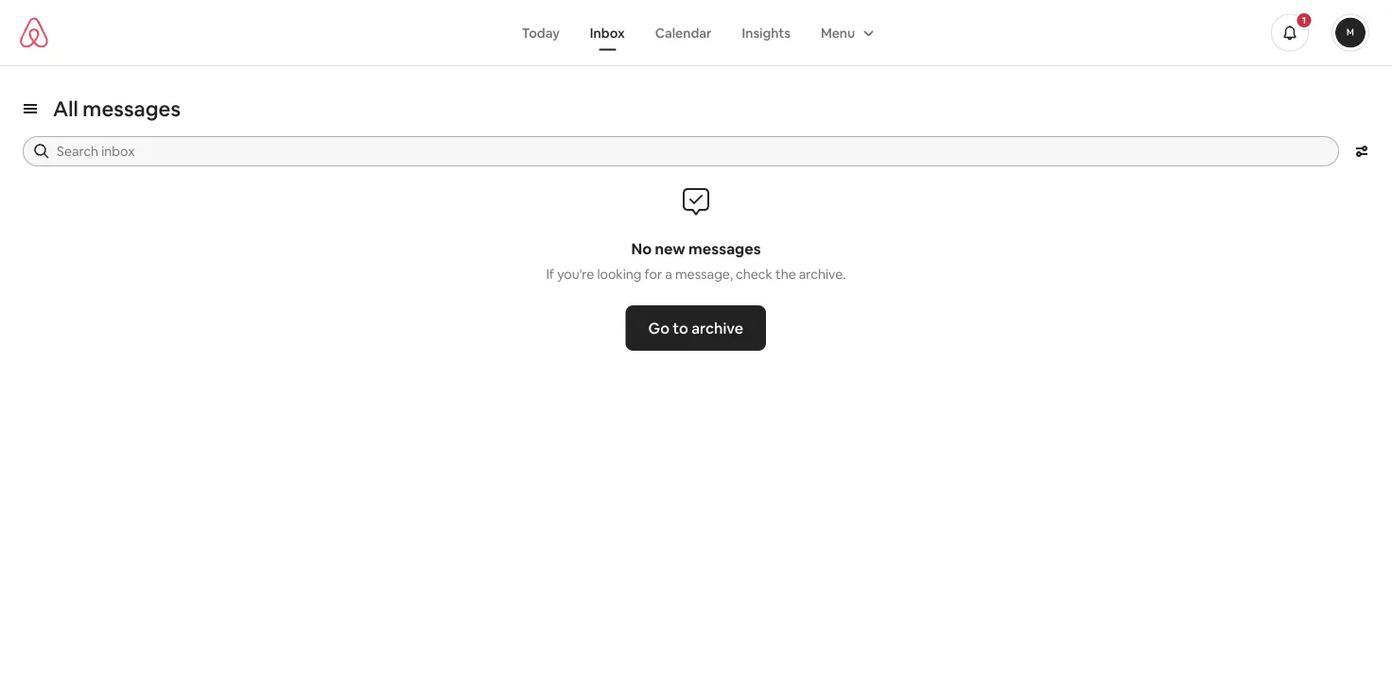 Task type: describe. For each thing, give the bounding box(es) containing it.
all messages heading
[[53, 95, 181, 122]]

today
[[522, 24, 560, 41]]

for
[[645, 266, 662, 283]]

inbox
[[590, 24, 625, 41]]

a
[[665, 266, 672, 283]]

insights
[[742, 24, 791, 41]]

go
[[649, 318, 670, 338]]

new
[[655, 239, 685, 258]]

menu
[[821, 24, 855, 41]]

no new messages if you're looking for a message, check the archive.
[[546, 239, 846, 283]]

all
[[53, 95, 78, 122]]

to
[[673, 318, 689, 338]]

main navigation menu image
[[1335, 17, 1366, 48]]

menu button
[[806, 15, 886, 51]]

messages inside no new messages if you're looking for a message, check the archive.
[[689, 239, 761, 258]]

go to archive button
[[626, 305, 766, 351]]

inbox link
[[575, 15, 640, 51]]



Task type: vqa. For each thing, say whether or not it's contained in the screenshot.
Details
no



Task type: locate. For each thing, give the bounding box(es) containing it.
0 vertical spatial messages
[[83, 95, 181, 122]]

messages right all
[[83, 95, 181, 122]]

today link
[[507, 15, 575, 51]]

message,
[[675, 266, 733, 283]]

calendar
[[655, 24, 712, 41]]

archive
[[692, 318, 744, 338]]

check
[[736, 266, 773, 283]]

1 vertical spatial messages
[[689, 239, 761, 258]]

you're
[[557, 266, 594, 283]]

messages
[[83, 95, 181, 122], [689, 239, 761, 258]]

calendar link
[[640, 15, 727, 51]]

all messages
[[53, 95, 181, 122]]

the
[[776, 266, 796, 283]]

archive.
[[799, 266, 846, 283]]

insights link
[[727, 15, 806, 51]]

1 horizontal spatial messages
[[689, 239, 761, 258]]

if
[[546, 266, 554, 283]]

looking
[[597, 266, 642, 283]]

go to archive
[[649, 318, 744, 338]]

1
[[1302, 14, 1306, 26]]

messages up message,
[[689, 239, 761, 258]]

0 horizontal spatial messages
[[83, 95, 181, 122]]

no
[[631, 239, 652, 258]]

Search text field
[[57, 142, 1326, 161]]



